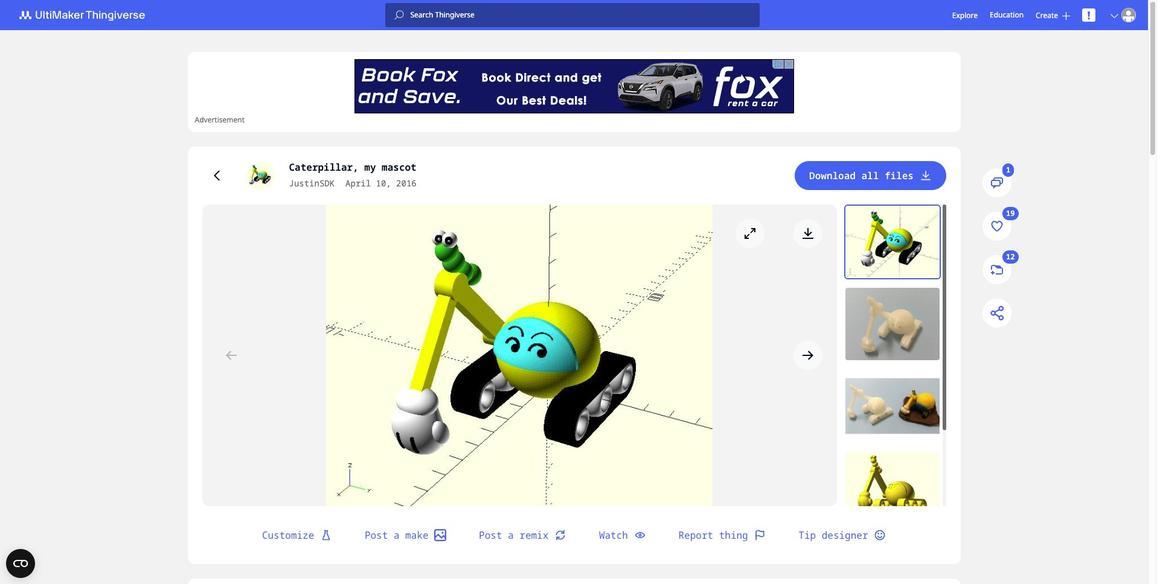 Task type: describe. For each thing, give the bounding box(es) containing it.
files
[[885, 169, 914, 182]]

4 thumbnail representing an image or video in the carousel image from the top
[[845, 452, 939, 525]]

caterpillar, my mascot
[[289, 161, 417, 174]]

0 vertical spatial avatar image
[[1122, 8, 1136, 22]]

designer
[[822, 529, 868, 542]]

a for remix
[[508, 529, 514, 542]]

open widget image
[[6, 550, 35, 579]]

download
[[809, 169, 856, 182]]

1
[[1006, 165, 1011, 175]]

tip
[[799, 529, 816, 542]]

post for post a make
[[365, 529, 388, 542]]

create button
[[1036, 10, 1070, 20]]

education link
[[990, 8, 1024, 22]]

search control image
[[395, 10, 404, 20]]

advertisement element
[[354, 59, 794, 114]]

12
[[1006, 252, 1015, 262]]

caterpillar,
[[289, 161, 359, 174]]

justinsdk link
[[289, 177, 335, 190]]

explore button
[[952, 10, 978, 20]]

all
[[862, 169, 879, 182]]

report thing
[[679, 529, 748, 542]]

carousel image representing the 3d design. either an user-provided picture or a 3d render. image
[[202, 205, 837, 507]]

post a remix
[[479, 529, 549, 542]]

mascot
[[382, 161, 417, 174]]

post a remix link
[[465, 521, 581, 550]]

plusicon image
[[1062, 12, 1070, 20]]

explore
[[952, 10, 978, 20]]

a for make
[[394, 529, 400, 542]]

create
[[1036, 10, 1058, 20]]

thing
[[719, 529, 748, 542]]



Task type: locate. For each thing, give the bounding box(es) containing it.
tip designer
[[799, 529, 868, 542]]

1 vertical spatial avatar image
[[246, 161, 275, 190]]

tip designer button
[[784, 521, 901, 550]]

2016
[[396, 178, 417, 189]]

my
[[364, 161, 376, 174]]

1 horizontal spatial a
[[508, 529, 514, 542]]

april 10, 2016
[[346, 178, 417, 189]]

1 post from the left
[[365, 529, 388, 542]]

1 horizontal spatial avatar image
[[1122, 8, 1136, 22]]

0 horizontal spatial a
[[394, 529, 400, 542]]

a inside post a make link
[[394, 529, 400, 542]]

justinsdk
[[289, 178, 335, 189]]

2 a from the left
[[508, 529, 514, 542]]

post left remix
[[479, 529, 502, 542]]

download all files
[[809, 169, 914, 182]]

avatar image
[[1122, 8, 1136, 22], [246, 161, 275, 190]]

report
[[679, 529, 713, 542]]

watch
[[599, 529, 628, 542]]

1 thumbnail representing an image or video in the carousel image from the top
[[845, 206, 939, 278]]

post a make link
[[350, 521, 461, 550]]

0 horizontal spatial avatar image
[[246, 161, 275, 190]]

report thing link
[[664, 521, 781, 550]]

avatar image left justinsdk
[[246, 161, 275, 190]]

2 post from the left
[[479, 529, 502, 542]]

!
[[1087, 8, 1090, 22]]

education
[[990, 10, 1024, 20]]

Search Thingiverse text field
[[404, 10, 760, 20]]

april
[[346, 178, 371, 189]]

download all files button
[[795, 161, 946, 190]]

10,
[[376, 178, 391, 189]]

makerbot logo image
[[12, 8, 159, 22]]

0 horizontal spatial post
[[365, 529, 388, 542]]

a
[[394, 529, 400, 542], [508, 529, 514, 542]]

thumbnail representing an image or video in the carousel image
[[845, 206, 939, 278], [845, 288, 939, 361], [845, 370, 939, 443], [845, 452, 939, 525]]

post
[[365, 529, 388, 542], [479, 529, 502, 542]]

post a make
[[365, 529, 429, 542]]

3 thumbnail representing an image or video in the carousel image from the top
[[845, 370, 939, 443]]

2 thumbnail representing an image or video in the carousel image from the top
[[845, 288, 939, 361]]

1 horizontal spatial post
[[479, 529, 502, 542]]

post for post a remix
[[479, 529, 502, 542]]

customize link
[[248, 521, 347, 550]]

a left remix
[[508, 529, 514, 542]]

make
[[405, 529, 429, 542]]

avatar image right "!"
[[1122, 8, 1136, 22]]

1 a from the left
[[394, 529, 400, 542]]

19
[[1006, 209, 1015, 219]]

customize
[[262, 529, 314, 542]]

advertisement
[[195, 115, 245, 125]]

watch button
[[585, 521, 660, 550]]

! link
[[1082, 8, 1096, 22]]

a left make
[[394, 529, 400, 542]]

remix
[[520, 529, 549, 542]]

a inside post a remix link
[[508, 529, 514, 542]]

post left make
[[365, 529, 388, 542]]



Task type: vqa. For each thing, say whether or not it's contained in the screenshot.
"post" in POST A REMIX LINK
yes



